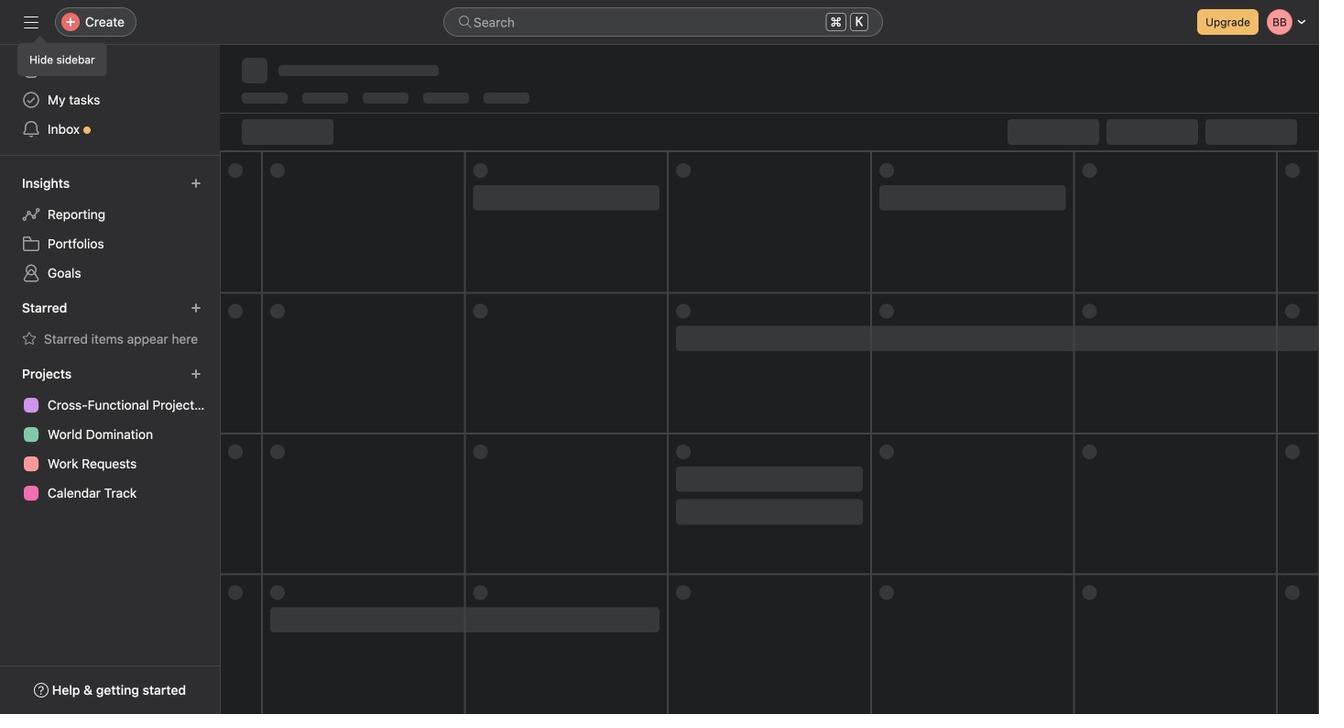 Task type: describe. For each thing, give the bounding box(es) containing it.
projects element
[[0, 357, 220, 511]]

new project or portfolio image
[[191, 368, 202, 379]]

hide sidebar image
[[24, 15, 38, 29]]

global element
[[0, 45, 220, 155]]



Task type: locate. For each thing, give the bounding box(es) containing it.
insights element
[[0, 167, 220, 291]]

add items to starred image
[[191, 302, 202, 313]]

starred element
[[0, 291, 220, 357]]

Search tasks, projects, and more text field
[[444, 7, 884, 37]]

new insights image
[[191, 178, 202, 189]]

tooltip
[[18, 38, 106, 75]]

None field
[[444, 7, 884, 37]]



Task type: vqa. For each thing, say whether or not it's contained in the screenshot.
Home "link"
no



